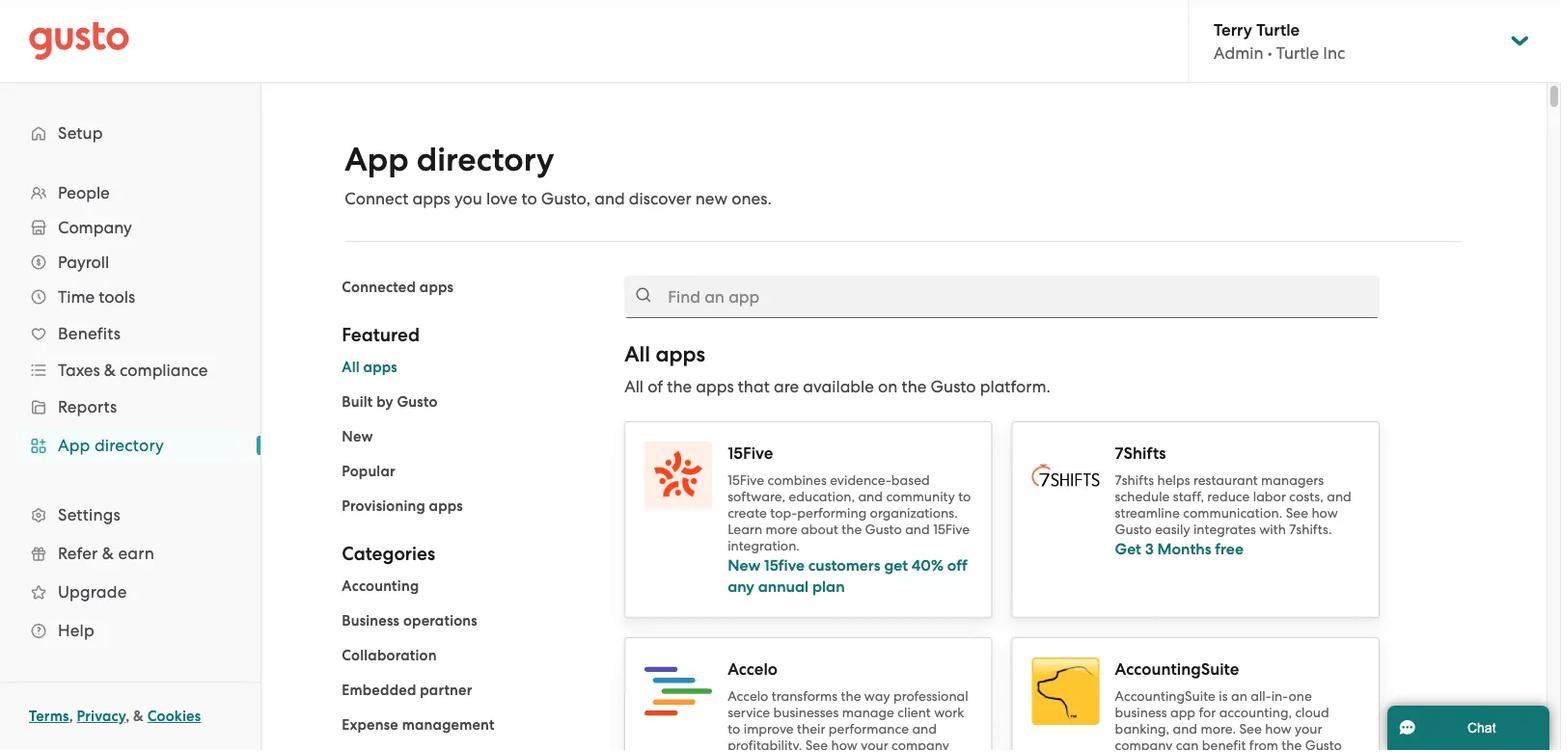 Task type: vqa. For each thing, say whether or not it's contained in the screenshot.
in-
yes



Task type: locate. For each thing, give the bounding box(es) containing it.
businesses
[[774, 705, 839, 721]]

terms link
[[29, 708, 69, 726]]

40%
[[912, 556, 944, 575]]

see down the their
[[806, 738, 828, 751]]

accountingsuite
[[1115, 660, 1240, 679], [1115, 689, 1216, 705]]

terms , privacy , & cookies
[[29, 708, 201, 726]]

built by gusto link
[[342, 394, 438, 411]]

streamline
[[1115, 506, 1180, 522]]

all apps down the featured
[[342, 359, 397, 376]]

0 vertical spatial your
[[1295, 722, 1323, 738]]

& left cookies
[[133, 708, 144, 726]]

about
[[801, 522, 839, 538]]

and inside "accountingsuite accountingsuite is an all-in-one business app for accounting, cloud banking, and more. see how your company can benefit from the gu"
[[1173, 722, 1198, 738]]

2 horizontal spatial to
[[959, 489, 971, 505]]

terry
[[1214, 20, 1253, 39]]

to down service
[[728, 722, 741, 738]]

list
[[0, 176, 261, 650], [342, 356, 596, 518], [342, 575, 596, 751]]

1 horizontal spatial how
[[1265, 722, 1292, 738]]

& right taxes
[[104, 361, 116, 380]]

all apps up of
[[625, 342, 706, 367]]

turtle
[[1257, 20, 1300, 39], [1277, 43, 1319, 62]]

see down costs,
[[1286, 506, 1309, 522]]

apps left you
[[413, 189, 450, 208]]

how up from on the right bottom
[[1265, 722, 1292, 738]]

benefit
[[1202, 738, 1246, 751]]

app inside list
[[58, 436, 90, 456]]

to right community on the bottom right of the page
[[959, 489, 971, 505]]

0 vertical spatial directory
[[417, 140, 554, 180]]

costs,
[[1290, 489, 1324, 505]]

new
[[342, 429, 373, 446], [728, 556, 761, 575]]

client
[[898, 705, 931, 721]]

& inside dropdown button
[[104, 361, 116, 380]]

your down performance
[[861, 738, 889, 751]]

company
[[58, 218, 132, 237]]

benefits
[[58, 324, 121, 344]]

all up built
[[342, 359, 360, 376]]

new up any
[[728, 556, 761, 575]]

list containing all apps
[[342, 356, 596, 518]]

1 vertical spatial how
[[1265, 722, 1292, 738]]

how inside "accountingsuite accountingsuite is an all-in-one business app for accounting, cloud banking, and more. see how your company can benefit from the gu"
[[1265, 722, 1292, 738]]

to inside app directory connect apps you love to gusto, and discover new ones.
[[522, 189, 537, 208]]

manage
[[842, 705, 895, 721]]

2 accountingsuite from the top
[[1115, 689, 1216, 705]]

the right of
[[667, 377, 692, 397]]

1 horizontal spatial ,
[[126, 708, 130, 726]]

on
[[878, 377, 898, 397]]

directory inside app directory connect apps you love to gusto, and discover new ones.
[[417, 140, 554, 180]]

and down evidence-
[[858, 489, 883, 505]]

1 horizontal spatial all apps
[[625, 342, 706, 367]]

the inside accelo accelo transforms the way professional service businesses manage client work to improve their performance and profitability. see how your comp
[[841, 689, 861, 705]]

and right costs,
[[1327, 489, 1352, 505]]

your inside "accountingsuite accountingsuite is an all-in-one business app for accounting, cloud banking, and more. see how your company can benefit from the gu"
[[1295, 722, 1323, 738]]

expense management
[[342, 717, 495, 734]]

gusto inside 15five 15five combines evidence-based software, education, and community to create top-performing organizations. learn more about the gusto and 15five integration. new 15five customers get 40% off any annual plan
[[865, 522, 902, 538]]

0 horizontal spatial how
[[831, 738, 858, 751]]

1 vertical spatial your
[[861, 738, 889, 751]]

0 vertical spatial app
[[345, 140, 409, 180]]

performing
[[797, 506, 867, 522]]

taxes & compliance button
[[19, 353, 241, 388]]

,
[[69, 708, 73, 726], [126, 708, 130, 726]]

categories
[[342, 543, 435, 566]]

2 vertical spatial 15five
[[933, 522, 970, 538]]

create
[[728, 506, 767, 522]]

labor
[[1253, 489, 1286, 505]]

privacy link
[[77, 708, 126, 726]]

app for app directory connect apps you love to gusto, and discover new ones.
[[345, 140, 409, 180]]

directory
[[417, 140, 554, 180], [94, 436, 164, 456]]

setup link
[[19, 116, 241, 151]]

all-
[[1251, 689, 1272, 705]]

community
[[886, 489, 955, 505]]

how inside accelo accelo transforms the way professional service businesses manage client work to improve their performance and profitability. see how your comp
[[831, 738, 858, 751]]

0 horizontal spatial new
[[342, 429, 373, 446]]

new inside 15five 15five combines evidence-based software, education, and community to create top-performing organizations. learn more about the gusto and 15five integration. new 15five customers get 40% off any annual plan
[[728, 556, 761, 575]]

how down performance
[[831, 738, 858, 751]]

embedded partner link
[[342, 682, 472, 700]]

turtle right •
[[1277, 43, 1319, 62]]

15five
[[728, 443, 773, 463], [728, 473, 764, 489], [933, 522, 970, 538]]

the right from on the right bottom
[[1282, 738, 1302, 751]]

directory down the reports link
[[94, 436, 164, 456]]

0 vertical spatial to
[[522, 189, 537, 208]]

admin
[[1214, 43, 1264, 62]]

gusto up get
[[1115, 522, 1152, 538]]

business operations
[[342, 613, 478, 630]]

, left privacy link
[[69, 708, 73, 726]]

app
[[345, 140, 409, 180], [58, 436, 90, 456]]

and down organizations.
[[905, 522, 930, 538]]

see
[[1286, 506, 1309, 522], [1240, 722, 1262, 738], [806, 738, 828, 751]]

directory up 'love'
[[417, 140, 554, 180]]

company
[[1115, 738, 1173, 751]]

all up of
[[625, 342, 651, 367]]

directory inside list
[[94, 436, 164, 456]]

1 horizontal spatial directory
[[417, 140, 554, 180]]

easily
[[1155, 522, 1191, 538]]

, left cookies
[[126, 708, 130, 726]]

their
[[797, 722, 826, 738]]

all of the apps that are available on the gusto platform.
[[625, 377, 1051, 397]]

0 horizontal spatial ,
[[69, 708, 73, 726]]

chat
[[1468, 721, 1496, 736]]

help link
[[19, 614, 241, 649]]

list containing people
[[0, 176, 261, 650]]

2 vertical spatial how
[[831, 738, 858, 751]]

1 vertical spatial to
[[959, 489, 971, 505]]

0 horizontal spatial see
[[806, 738, 828, 751]]

and up can
[[1173, 722, 1198, 738]]

combines
[[768, 473, 827, 489]]

2 vertical spatial &
[[133, 708, 144, 726]]

in-
[[1272, 689, 1289, 705]]

accelo logo image
[[645, 658, 712, 726]]

accelo
[[728, 660, 778, 679], [728, 689, 769, 705]]

schedule
[[1115, 489, 1170, 505]]

accounting,
[[1220, 705, 1292, 721]]

see inside accelo accelo transforms the way professional service businesses manage client work to improve their performance and profitability. see how your comp
[[806, 738, 828, 751]]

your down cloud in the right of the page
[[1295, 722, 1323, 738]]

app directory link
[[19, 429, 241, 463]]

gusto right by
[[397, 394, 438, 411]]

1 vertical spatial app
[[58, 436, 90, 456]]

how up 7shifts.
[[1312, 506, 1338, 522]]

app for app directory
[[58, 436, 90, 456]]

and down client on the bottom of the page
[[912, 722, 937, 738]]

gusto down organizations.
[[865, 522, 902, 538]]

1 horizontal spatial app
[[345, 140, 409, 180]]

0 vertical spatial accelo
[[728, 660, 778, 679]]

0 horizontal spatial to
[[522, 189, 537, 208]]

1 vertical spatial &
[[102, 544, 114, 564]]

0 vertical spatial accountingsuite
[[1115, 660, 1240, 679]]

0 vertical spatial how
[[1312, 506, 1338, 522]]

0 vertical spatial turtle
[[1257, 20, 1300, 39]]

discover
[[629, 189, 692, 208]]

to
[[522, 189, 537, 208], [959, 489, 971, 505], [728, 722, 741, 738]]

evidence-
[[830, 473, 892, 489]]

1 vertical spatial directory
[[94, 436, 164, 456]]

embedded
[[342, 682, 416, 700]]

terry turtle admin • turtle inc
[[1214, 20, 1346, 62]]

the inside 15five 15five combines evidence-based software, education, and community to create top-performing organizations. learn more about the gusto and 15five integration. new 15five customers get 40% off any annual plan
[[842, 522, 862, 538]]

gusto left platform.
[[931, 377, 976, 397]]

the up manage at the right bottom of the page
[[841, 689, 861, 705]]

1 vertical spatial new
[[728, 556, 761, 575]]

directory for app directory connect apps you love to gusto, and discover new ones.
[[417, 140, 554, 180]]

all
[[625, 342, 651, 367], [342, 359, 360, 376], [625, 377, 644, 397]]

available
[[803, 377, 874, 397]]

software,
[[728, 489, 786, 505]]

business
[[342, 613, 400, 630]]

1 vertical spatial accountingsuite
[[1115, 689, 1216, 705]]

setup
[[58, 124, 103, 143]]

& for compliance
[[104, 361, 116, 380]]

1 horizontal spatial new
[[728, 556, 761, 575]]

&
[[104, 361, 116, 380], [102, 544, 114, 564], [133, 708, 144, 726]]

the down performing
[[842, 522, 862, 538]]

provisioning apps
[[342, 498, 463, 515]]

None search field
[[625, 276, 1380, 318]]

professional
[[894, 689, 969, 705]]

home image
[[29, 22, 129, 60]]

see down "accounting,"
[[1240, 722, 1262, 738]]

help
[[58, 622, 94, 641]]

list for featured
[[342, 356, 596, 518]]

0 horizontal spatial app
[[58, 436, 90, 456]]

app inside app directory connect apps you love to gusto, and discover new ones.
[[345, 140, 409, 180]]

new down built
[[342, 429, 373, 446]]

apps right the connected
[[420, 279, 454, 296]]

1 vertical spatial see
[[1240, 722, 1262, 738]]

list containing accounting
[[342, 575, 596, 751]]

2 horizontal spatial see
[[1286, 506, 1309, 522]]

•
[[1268, 43, 1273, 62]]

app directory
[[58, 436, 164, 456]]

one
[[1289, 689, 1312, 705]]

upgrade link
[[19, 575, 241, 610]]

off
[[948, 556, 968, 575]]

& left earn
[[102, 544, 114, 564]]

1 horizontal spatial see
[[1240, 722, 1262, 738]]

taxes & compliance
[[58, 361, 208, 380]]

you
[[455, 189, 482, 208]]

based
[[892, 473, 930, 489]]

apps right provisioning
[[429, 498, 463, 515]]

app up connect
[[345, 140, 409, 180]]

1 vertical spatial accelo
[[728, 689, 769, 705]]

gusto inside 7shifts 7shifts helps restaurant managers schedule staff, reduce labor costs, and streamline communication. see how gusto easily integrates with 7shifts. get 3 months free
[[1115, 522, 1152, 538]]

0 vertical spatial &
[[104, 361, 116, 380]]

2 vertical spatial to
[[728, 722, 741, 738]]

more
[[766, 522, 798, 538]]

the right on
[[902, 377, 927, 397]]

0 vertical spatial see
[[1286, 506, 1309, 522]]

transforms
[[772, 689, 838, 705]]

collaboration
[[342, 648, 437, 665]]

2 horizontal spatial how
[[1312, 506, 1338, 522]]

to inside accelo accelo transforms the way professional service businesses manage client work to improve their performance and profitability. see how your comp
[[728, 722, 741, 738]]

turtle up •
[[1257, 20, 1300, 39]]

0 horizontal spatial directory
[[94, 436, 164, 456]]

0 horizontal spatial your
[[861, 738, 889, 751]]

1 horizontal spatial to
[[728, 722, 741, 738]]

app down 'reports'
[[58, 436, 90, 456]]

and right gusto,
[[595, 189, 625, 208]]

1 horizontal spatial your
[[1295, 722, 1323, 738]]

to right 'love'
[[522, 189, 537, 208]]

2 vertical spatial see
[[806, 738, 828, 751]]

gusto
[[931, 377, 976, 397], [397, 394, 438, 411], [865, 522, 902, 538], [1115, 522, 1152, 538]]



Task type: describe. For each thing, give the bounding box(es) containing it.
apps up of
[[656, 342, 706, 367]]

embedded partner
[[342, 682, 472, 700]]

banking,
[[1115, 722, 1170, 738]]

see inside 7shifts 7shifts helps restaurant managers schedule staff, reduce labor costs, and streamline communication. see how gusto easily integrates with 7shifts. get 3 months free
[[1286, 506, 1309, 522]]

can
[[1176, 738, 1199, 751]]

is
[[1219, 689, 1228, 705]]

compliance
[[120, 361, 208, 380]]

apps left that
[[696, 377, 734, 397]]

months
[[1158, 540, 1212, 559]]

all left of
[[625, 377, 644, 397]]

see inside "accountingsuite accountingsuite is an all-in-one business app for accounting, cloud banking, and more. see how your company can benefit from the gu"
[[1240, 722, 1262, 738]]

by
[[377, 394, 394, 411]]

connected
[[342, 279, 416, 296]]

and inside accelo accelo transforms the way professional service businesses manage client work to improve their performance and profitability. see how your comp
[[912, 722, 937, 738]]

app
[[1171, 705, 1196, 721]]

accountingsuite accountingsuite is an all-in-one business app for accounting, cloud banking, and more. see how your company can benefit from the gu
[[1115, 660, 1342, 751]]

expense
[[342, 717, 399, 734]]

inc
[[1323, 43, 1346, 62]]

app directory connect apps you love to gusto, and discover new ones.
[[345, 140, 772, 208]]

taxes
[[58, 361, 100, 380]]

an
[[1231, 689, 1248, 705]]

provisioning apps link
[[342, 498, 463, 515]]

15five logo image
[[645, 442, 712, 510]]

organizations.
[[870, 506, 958, 522]]

built by gusto
[[342, 394, 438, 411]]

15five 15five combines evidence-based software, education, and community to create top-performing organizations. learn more about the gusto and 15five integration. new 15five customers get 40% off any annual plan
[[728, 443, 971, 597]]

cloud
[[1296, 705, 1330, 721]]

3
[[1145, 540, 1154, 559]]

0 vertical spatial 15five
[[728, 443, 773, 463]]

7shifts
[[1115, 473, 1154, 489]]

profitability.
[[728, 738, 802, 751]]

reports link
[[19, 390, 241, 425]]

collaboration link
[[342, 648, 437, 665]]

education,
[[789, 489, 855, 505]]

featured
[[342, 324, 420, 346]]

0 horizontal spatial all apps
[[342, 359, 397, 376]]

way
[[865, 689, 890, 705]]

how inside 7shifts 7shifts helps restaurant managers schedule staff, reduce labor costs, and streamline communication. see how gusto easily integrates with 7shifts. get 3 months free
[[1312, 506, 1338, 522]]

integration.
[[728, 539, 800, 554]]

ones.
[[732, 189, 772, 208]]

cookies
[[147, 708, 201, 726]]

to inside 15five 15five combines evidence-based software, education, and community to create top-performing organizations. learn more about the gusto and 15five integration. new 15five customers get 40% off any annual plan
[[959, 489, 971, 505]]

upgrade
[[58, 583, 127, 602]]

company button
[[19, 210, 241, 245]]

time tools
[[58, 288, 135, 307]]

1 accelo from the top
[[728, 660, 778, 679]]

communication.
[[1183, 506, 1283, 522]]

from
[[1250, 738, 1279, 751]]

integrates
[[1194, 522, 1256, 538]]

1 vertical spatial turtle
[[1277, 43, 1319, 62]]

and inside 7shifts 7shifts helps restaurant managers schedule staff, reduce labor costs, and streamline communication. see how gusto easily integrates with 7shifts. get 3 months free
[[1327, 489, 1352, 505]]

top-
[[770, 506, 797, 522]]

1 vertical spatial 15five
[[728, 473, 764, 489]]

15five
[[764, 556, 805, 575]]

accountingsuite logo image
[[1032, 658, 1100, 726]]

popular
[[342, 463, 395, 481]]

built
[[342, 394, 373, 411]]

tools
[[99, 288, 135, 307]]

helps
[[1158, 473, 1191, 489]]

reduce
[[1208, 489, 1250, 505]]

customers
[[809, 556, 881, 575]]

cookies button
[[147, 705, 201, 729]]

reports
[[58, 398, 117, 417]]

refer
[[58, 544, 98, 564]]

of
[[648, 377, 663, 397]]

any
[[728, 578, 755, 597]]

connected apps
[[342, 279, 454, 296]]

& for earn
[[102, 544, 114, 564]]

refer & earn link
[[19, 537, 241, 571]]

list for categories
[[342, 575, 596, 751]]

annual
[[758, 578, 809, 597]]

gusto navigation element
[[0, 83, 261, 681]]

business operations link
[[342, 613, 478, 630]]

directory for app directory
[[94, 436, 164, 456]]

apps down the featured
[[363, 359, 397, 376]]

and inside app directory connect apps you love to gusto, and discover new ones.
[[595, 189, 625, 208]]

2 accelo from the top
[[728, 689, 769, 705]]

connected apps link
[[342, 279, 454, 296]]

business
[[1115, 705, 1167, 721]]

terms
[[29, 708, 69, 726]]

people
[[58, 183, 110, 203]]

your inside accelo accelo transforms the way professional service businesses manage client work to improve their performance and profitability. see how your comp
[[861, 738, 889, 751]]

accounting
[[342, 578, 419, 595]]

provisioning
[[342, 498, 425, 515]]

7shifts.
[[1290, 522, 1332, 538]]

expense management link
[[342, 717, 495, 734]]

7shifts
[[1115, 443, 1166, 463]]

App Search field
[[625, 276, 1380, 318]]

popular link
[[342, 463, 395, 481]]

restaurant
[[1194, 473, 1258, 489]]

refer & earn
[[58, 544, 154, 564]]

2 , from the left
[[126, 708, 130, 726]]

more.
[[1201, 722, 1236, 738]]

the inside "accountingsuite accountingsuite is an all-in-one business app for accounting, cloud banking, and more. see how your company can benefit from the gu"
[[1282, 738, 1302, 751]]

7shifts logo image
[[1032, 465, 1100, 487]]

0 vertical spatial new
[[342, 429, 373, 446]]

privacy
[[77, 708, 126, 726]]

management
[[402, 717, 495, 734]]

1 , from the left
[[69, 708, 73, 726]]

apps inside app directory connect apps you love to gusto, and discover new ones.
[[413, 189, 450, 208]]

love
[[486, 189, 518, 208]]

staff,
[[1173, 489, 1204, 505]]

with
[[1260, 522, 1286, 538]]

settings link
[[19, 498, 241, 533]]

earn
[[118, 544, 154, 564]]

plan
[[813, 578, 845, 597]]

gusto,
[[541, 189, 591, 208]]

1 accountingsuite from the top
[[1115, 660, 1240, 679]]



